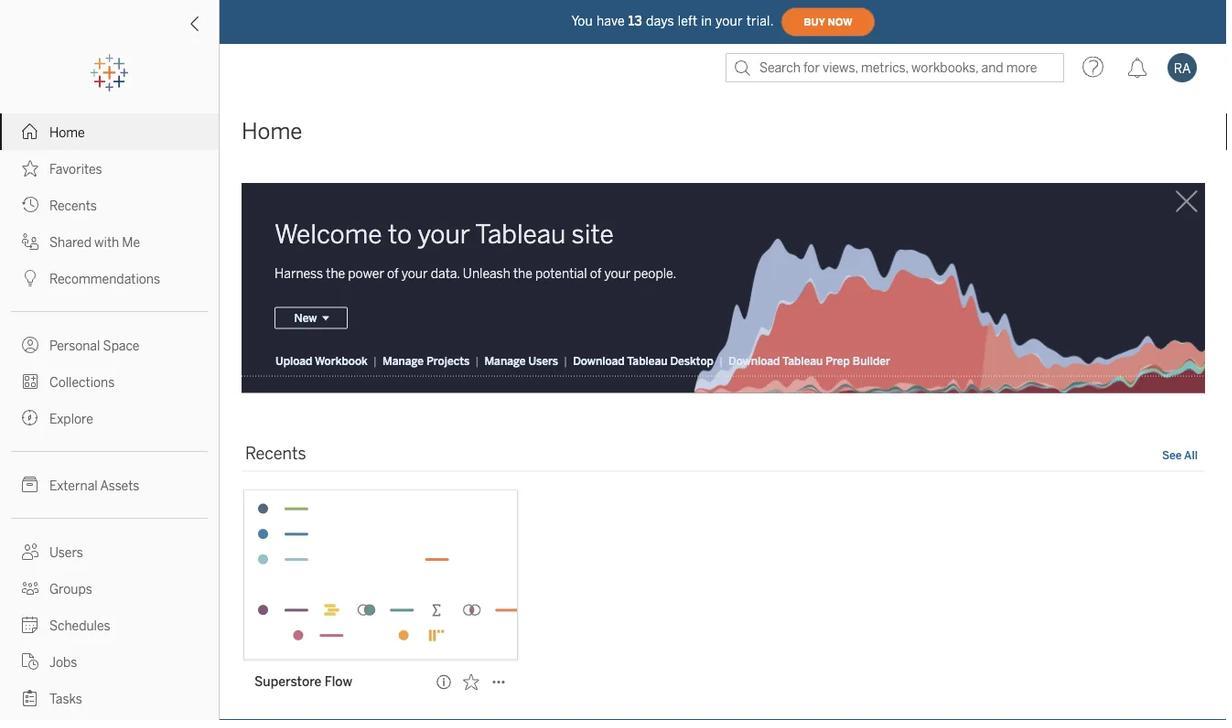 Task type: describe. For each thing, give the bounding box(es) containing it.
1 manage from the left
[[383, 354, 424, 368]]

personal space
[[49, 338, 140, 353]]

trial.
[[747, 14, 774, 29]]

4 | from the left
[[720, 354, 723, 368]]

3 | from the left
[[564, 354, 568, 368]]

by text only_f5he34f image for external assets
[[22, 477, 38, 494]]

to
[[388, 219, 412, 250]]

welcome to your tableau site
[[275, 219, 614, 250]]

by text only_f5he34f image for home
[[22, 124, 38, 140]]

schedules link
[[0, 607, 219, 644]]

by text only_f5he34f image for schedules
[[22, 617, 38, 634]]

explore
[[49, 412, 93, 427]]

harness
[[275, 266, 323, 281]]

your up data. at top left
[[418, 219, 471, 250]]

by text only_f5he34f image for personal space
[[22, 337, 38, 353]]

left
[[678, 14, 698, 29]]

users inside 'link'
[[49, 545, 83, 560]]

you
[[572, 14, 593, 29]]

your left data. at top left
[[402, 266, 428, 281]]

by text only_f5he34f image for collections
[[22, 374, 38, 390]]

see all link
[[1163, 447, 1199, 466]]

see all
[[1163, 449, 1199, 462]]

see
[[1163, 449, 1183, 462]]

upload
[[276, 354, 313, 368]]

jobs link
[[0, 644, 219, 680]]

me
[[122, 235, 140, 250]]

2 horizontal spatial tableau
[[783, 354, 823, 368]]

download tableau prep builder link
[[728, 353, 892, 368]]

projects
[[427, 354, 470, 368]]

0 horizontal spatial tableau
[[476, 219, 566, 250]]

2 download from the left
[[729, 354, 781, 368]]

all
[[1185, 449, 1199, 462]]

prep
[[826, 354, 850, 368]]

2 | from the left
[[475, 354, 479, 368]]

shared with me
[[49, 235, 140, 250]]

main navigation. press the up and down arrow keys to access links. element
[[0, 114, 219, 721]]

with
[[94, 235, 119, 250]]

manage users link
[[484, 353, 560, 368]]

tasks
[[49, 692, 82, 707]]

your right in
[[716, 14, 743, 29]]

now
[[828, 16, 853, 28]]

download tableau desktop link
[[572, 353, 715, 368]]

personal
[[49, 338, 100, 353]]

potential
[[536, 266, 588, 281]]

jobs
[[49, 655, 77, 670]]

1 | from the left
[[373, 354, 377, 368]]

2 of from the left
[[590, 266, 602, 281]]

1 horizontal spatial tableau
[[627, 354, 668, 368]]

recommendations
[[49, 272, 160, 287]]

2 manage from the left
[[485, 354, 526, 368]]

groups link
[[0, 570, 219, 607]]

shared with me link
[[0, 223, 219, 260]]

1 of from the left
[[387, 266, 399, 281]]

recents link
[[0, 187, 219, 223]]

external assets link
[[0, 467, 219, 504]]

navigation panel element
[[0, 55, 219, 721]]

1 download from the left
[[573, 354, 625, 368]]

1 horizontal spatial recents
[[245, 444, 306, 464]]

13
[[629, 14, 643, 29]]

have
[[597, 14, 625, 29]]

power
[[348, 266, 385, 281]]

personal space link
[[0, 327, 219, 364]]



Task type: vqa. For each thing, say whether or not it's contained in the screenshot.
Data inside the MAIN NAVIGATION. PRESS THE UP AND DOWN ARROW KEYS TO ACCESS LINKS. element
no



Task type: locate. For each thing, give the bounding box(es) containing it.
Search for views, metrics, workbooks, and more text field
[[726, 53, 1065, 82]]

unleash
[[463, 266, 511, 281]]

workbook
[[315, 354, 368, 368]]

by text only_f5he34f image left 'recommendations'
[[22, 270, 38, 287]]

by text only_f5he34f image inside personal space link
[[22, 337, 38, 353]]

welcome
[[275, 219, 382, 250]]

|
[[373, 354, 377, 368], [475, 354, 479, 368], [564, 354, 568, 368], [720, 354, 723, 368]]

in
[[702, 14, 713, 29]]

assets
[[100, 478, 139, 494]]

manage left projects
[[383, 354, 424, 368]]

users up groups
[[49, 545, 83, 560]]

tableau left prep at the right of the page
[[783, 354, 823, 368]]

schedules
[[49, 619, 110, 634]]

by text only_f5he34f image for explore
[[22, 410, 38, 427]]

by text only_f5he34f image
[[22, 124, 38, 140], [22, 197, 38, 213], [22, 234, 38, 250], [22, 337, 38, 353], [22, 477, 38, 494], [22, 654, 38, 670]]

tableau
[[476, 219, 566, 250], [627, 354, 668, 368], [783, 354, 823, 368]]

by text only_f5he34f image inside the favorites link
[[22, 160, 38, 177]]

7 by text only_f5he34f image from the top
[[22, 617, 38, 634]]

by text only_f5he34f image inside users 'link'
[[22, 544, 38, 560]]

| right desktop
[[720, 354, 723, 368]]

explore link
[[0, 400, 219, 437]]

download
[[573, 354, 625, 368], [729, 354, 781, 368]]

recents
[[49, 198, 97, 213], [245, 444, 306, 464]]

by text only_f5he34f image inside explore link
[[22, 410, 38, 427]]

1 the from the left
[[326, 266, 345, 281]]

by text only_f5he34f image left tasks
[[22, 690, 38, 707]]

by text only_f5he34f image left favorites on the top left of page
[[22, 160, 38, 177]]

1 horizontal spatial manage
[[485, 354, 526, 368]]

space
[[103, 338, 140, 353]]

1 by text only_f5he34f image from the top
[[22, 160, 38, 177]]

0 vertical spatial users
[[529, 354, 559, 368]]

people.
[[634, 266, 677, 281]]

by text only_f5he34f image up the groups link on the bottom
[[22, 544, 38, 560]]

buy now
[[805, 16, 853, 28]]

flow
[[325, 675, 353, 690]]

tasks link
[[0, 680, 219, 717]]

5 by text only_f5he34f image from the top
[[22, 477, 38, 494]]

by text only_f5he34f image for groups
[[22, 581, 38, 597]]

by text only_f5he34f image inside recents link
[[22, 197, 38, 213]]

external assets
[[49, 478, 139, 494]]

3 by text only_f5he34f image from the top
[[22, 234, 38, 250]]

1 horizontal spatial users
[[529, 354, 559, 368]]

1 horizontal spatial the
[[514, 266, 533, 281]]

1 vertical spatial recents
[[245, 444, 306, 464]]

data.
[[431, 266, 460, 281]]

4 by text only_f5he34f image from the top
[[22, 410, 38, 427]]

manage
[[383, 354, 424, 368], [485, 354, 526, 368]]

new
[[294, 311, 317, 325]]

0 horizontal spatial of
[[387, 266, 399, 281]]

by text only_f5he34f image inside the tasks link
[[22, 690, 38, 707]]

| right workbook
[[373, 354, 377, 368]]

of right potential
[[590, 266, 602, 281]]

collections
[[49, 375, 115, 390]]

3 by text only_f5he34f image from the top
[[22, 374, 38, 390]]

0 horizontal spatial home
[[49, 125, 85, 140]]

by text only_f5he34f image inside the schedules link
[[22, 617, 38, 634]]

recommendations link
[[0, 260, 219, 297]]

by text only_f5he34f image inside shared with me link
[[22, 234, 38, 250]]

upload workbook | manage projects | manage users | download tableau desktop | download tableau prep builder
[[276, 354, 891, 368]]

by text only_f5he34f image for favorites
[[22, 160, 38, 177]]

1 horizontal spatial home
[[242, 119, 303, 145]]

external
[[49, 478, 98, 494]]

your left people.
[[605, 266, 631, 281]]

1 vertical spatial users
[[49, 545, 83, 560]]

of right power at the top
[[387, 266, 399, 281]]

8 by text only_f5he34f image from the top
[[22, 690, 38, 707]]

2 by text only_f5he34f image from the top
[[22, 270, 38, 287]]

home
[[242, 119, 303, 145], [49, 125, 85, 140]]

you have 13 days left in your trial.
[[572, 14, 774, 29]]

| right projects
[[475, 354, 479, 368]]

harness the power of your data. unleash the potential of your people.
[[275, 266, 677, 281]]

favorites
[[49, 162, 102, 177]]

upload workbook button
[[275, 353, 369, 368]]

2 the from the left
[[514, 266, 533, 281]]

0 horizontal spatial recents
[[49, 198, 97, 213]]

users down potential
[[529, 354, 559, 368]]

groups
[[49, 582, 92, 597]]

home link
[[0, 114, 219, 150]]

desktop
[[671, 354, 714, 368]]

by text only_f5he34f image for users
[[22, 544, 38, 560]]

days
[[646, 14, 675, 29]]

recents inside main navigation. press the up and down arrow keys to access links. element
[[49, 198, 97, 213]]

download right desktop
[[729, 354, 781, 368]]

buy
[[805, 16, 826, 28]]

home inside main navigation. press the up and down arrow keys to access links. element
[[49, 125, 85, 140]]

by text only_f5he34f image for shared with me
[[22, 234, 38, 250]]

download right manage users link
[[573, 354, 625, 368]]

manage right projects
[[485, 354, 526, 368]]

1 by text only_f5he34f image from the top
[[22, 124, 38, 140]]

the right the unleash
[[514, 266, 533, 281]]

0 horizontal spatial users
[[49, 545, 83, 560]]

6 by text only_f5he34f image from the top
[[22, 581, 38, 597]]

superstore
[[255, 675, 322, 690]]

shared
[[49, 235, 92, 250]]

by text only_f5he34f image inside the groups link
[[22, 581, 38, 597]]

0 vertical spatial recents
[[49, 198, 97, 213]]

by text only_f5he34f image inside 'home' link
[[22, 124, 38, 140]]

0 horizontal spatial the
[[326, 266, 345, 281]]

by text only_f5he34f image left explore
[[22, 410, 38, 427]]

your
[[716, 14, 743, 29], [418, 219, 471, 250], [402, 266, 428, 281], [605, 266, 631, 281]]

users
[[529, 354, 559, 368], [49, 545, 83, 560]]

tableau up the unleash
[[476, 219, 566, 250]]

by text only_f5he34f image for recommendations
[[22, 270, 38, 287]]

by text only_f5he34f image for recents
[[22, 197, 38, 213]]

by text only_f5he34f image left schedules
[[22, 617, 38, 634]]

0 horizontal spatial download
[[573, 354, 625, 368]]

6 by text only_f5he34f image from the top
[[22, 654, 38, 670]]

manage projects link
[[382, 353, 471, 368]]

site
[[572, 219, 614, 250]]

| right manage users link
[[564, 354, 568, 368]]

5 by text only_f5he34f image from the top
[[22, 544, 38, 560]]

collections link
[[0, 364, 219, 400]]

by text only_f5he34f image left collections at the bottom left
[[22, 374, 38, 390]]

by text only_f5he34f image inside external assets 'link'
[[22, 477, 38, 494]]

favorites link
[[0, 150, 219, 187]]

the
[[326, 266, 345, 281], [514, 266, 533, 281]]

superstore flow
[[255, 675, 353, 690]]

by text only_f5he34f image inside "collections" "link"
[[22, 374, 38, 390]]

by text only_f5he34f image for tasks
[[22, 690, 38, 707]]

by text only_f5he34f image inside jobs link
[[22, 654, 38, 670]]

by text only_f5he34f image inside "recommendations" link
[[22, 270, 38, 287]]

of
[[387, 266, 399, 281], [590, 266, 602, 281]]

1 horizontal spatial of
[[590, 266, 602, 281]]

by text only_f5he34f image left groups
[[22, 581, 38, 597]]

1 horizontal spatial download
[[729, 354, 781, 368]]

2 by text only_f5he34f image from the top
[[22, 197, 38, 213]]

users link
[[0, 534, 219, 570]]

builder
[[853, 354, 891, 368]]

by text only_f5he34f image
[[22, 160, 38, 177], [22, 270, 38, 287], [22, 374, 38, 390], [22, 410, 38, 427], [22, 544, 38, 560], [22, 581, 38, 597], [22, 617, 38, 634], [22, 690, 38, 707]]

the left power at the top
[[326, 266, 345, 281]]

tableau left desktop
[[627, 354, 668, 368]]

by text only_f5he34f image for jobs
[[22, 654, 38, 670]]

buy now button
[[782, 7, 876, 37]]

0 horizontal spatial manage
[[383, 354, 424, 368]]

new button
[[275, 307, 348, 329]]

4 by text only_f5he34f image from the top
[[22, 337, 38, 353]]



